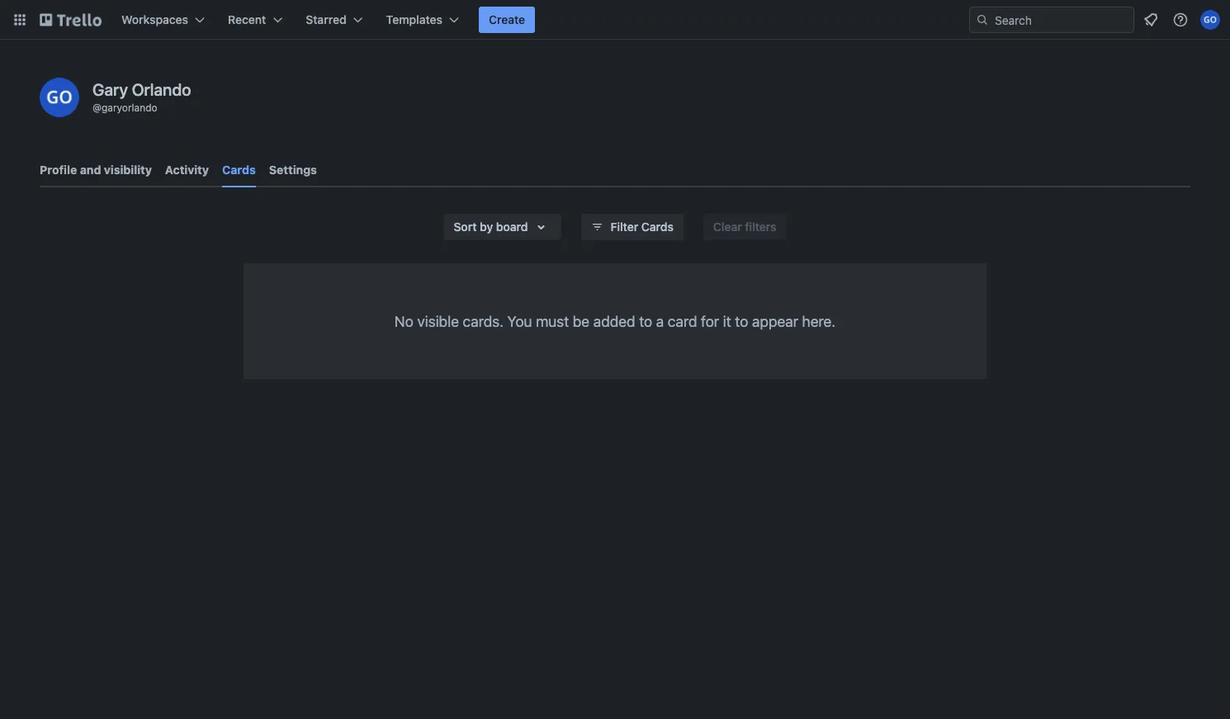 Task type: describe. For each thing, give the bounding box(es) containing it.
cards.
[[463, 312, 504, 330]]

clear filters button
[[703, 214, 786, 240]]

you
[[507, 312, 532, 330]]

create
[[489, 13, 525, 26]]

activity
[[165, 163, 209, 177]]

settings
[[269, 163, 317, 177]]

settings link
[[269, 155, 317, 185]]

recent
[[228, 13, 266, 26]]

recent button
[[218, 7, 292, 33]]

0 vertical spatial gary orlando (garyorlando) image
[[1200, 10, 1220, 30]]

activity link
[[165, 155, 209, 185]]

a
[[656, 312, 664, 330]]

workspaces button
[[111, 7, 215, 33]]

Search field
[[989, 7, 1133, 32]]

back to home image
[[40, 7, 102, 33]]

must
[[536, 312, 569, 330]]

profile and visibility
[[40, 163, 152, 177]]

templates
[[386, 13, 442, 26]]

no visible cards. you must be added to a card for it to appear here.
[[394, 312, 836, 330]]

workspaces
[[121, 13, 188, 26]]

0 notifications image
[[1141, 10, 1161, 30]]

profile and visibility link
[[40, 155, 152, 185]]

2 to from the left
[[735, 312, 748, 330]]

filter cards
[[610, 220, 674, 234]]

sort
[[454, 220, 477, 234]]

1 to from the left
[[639, 312, 652, 330]]



Task type: locate. For each thing, give the bounding box(es) containing it.
cards link
[[222, 155, 256, 187]]

0 vertical spatial cards
[[222, 163, 256, 177]]

0 horizontal spatial gary orlando (garyorlando) image
[[40, 78, 79, 117]]

gary orlando @ garyorlando
[[92, 79, 191, 113]]

sort by board button
[[444, 214, 561, 240]]

gary orlando (garyorlando) image right "open information menu" icon
[[1200, 10, 1220, 30]]

gary orlando (garyorlando) image
[[1200, 10, 1220, 30], [40, 78, 79, 117]]

1 vertical spatial cards
[[641, 220, 674, 234]]

1 horizontal spatial cards
[[641, 220, 674, 234]]

it
[[723, 312, 731, 330]]

templates button
[[376, 7, 469, 33]]

orlando
[[132, 79, 191, 99]]

create button
[[479, 7, 535, 33]]

visible
[[417, 312, 459, 330]]

here.
[[802, 312, 836, 330]]

by
[[480, 220, 493, 234]]

clear
[[713, 220, 742, 234]]

open information menu image
[[1172, 12, 1189, 28]]

starred button
[[296, 7, 373, 33]]

to right it
[[735, 312, 748, 330]]

for
[[701, 312, 719, 330]]

gary
[[92, 79, 128, 99]]

primary element
[[0, 0, 1230, 40]]

filter cards button
[[581, 214, 683, 240]]

filter
[[610, 220, 638, 234]]

@
[[92, 102, 102, 113]]

0 horizontal spatial to
[[639, 312, 652, 330]]

filters
[[745, 220, 776, 234]]

1 horizontal spatial gary orlando (garyorlando) image
[[1200, 10, 1220, 30]]

garyorlando
[[102, 102, 157, 113]]

starred
[[306, 13, 346, 26]]

0 horizontal spatial cards
[[222, 163, 256, 177]]

board
[[496, 220, 528, 234]]

appear
[[752, 312, 798, 330]]

search image
[[976, 13, 989, 26]]

1 horizontal spatial to
[[735, 312, 748, 330]]

visibility
[[104, 163, 152, 177]]

no
[[394, 312, 413, 330]]

profile
[[40, 163, 77, 177]]

added
[[593, 312, 635, 330]]

card
[[668, 312, 697, 330]]

clear filters
[[713, 220, 776, 234]]

to
[[639, 312, 652, 330], [735, 312, 748, 330]]

be
[[573, 312, 590, 330]]

cards inside button
[[641, 220, 674, 234]]

1 vertical spatial gary orlando (garyorlando) image
[[40, 78, 79, 117]]

to left a
[[639, 312, 652, 330]]

cards
[[222, 163, 256, 177], [641, 220, 674, 234]]

sort by board
[[454, 220, 528, 234]]

gary orlando (garyorlando) image left @
[[40, 78, 79, 117]]

cards right activity
[[222, 163, 256, 177]]

cards right filter
[[641, 220, 674, 234]]

and
[[80, 163, 101, 177]]



Task type: vqa. For each thing, say whether or not it's contained in the screenshot.
'be'
yes



